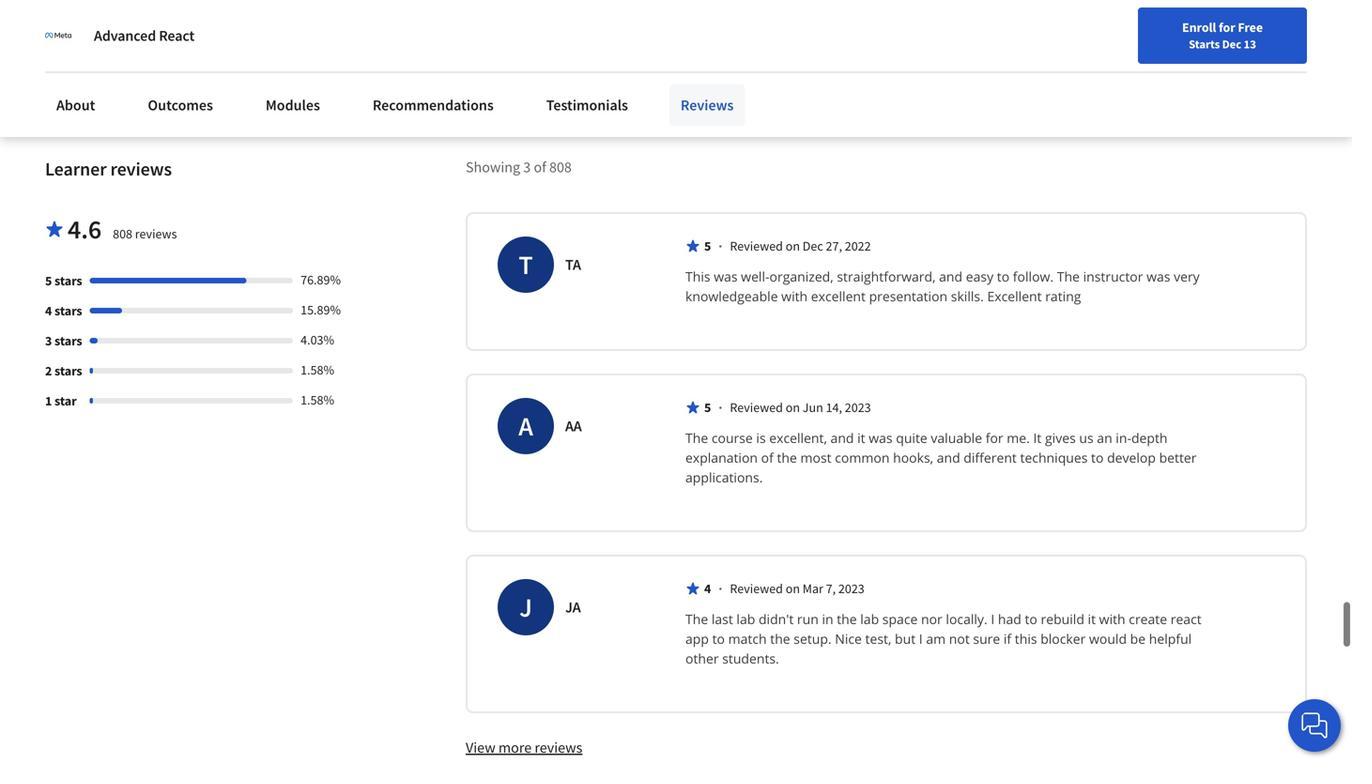 Task type: describe. For each thing, give the bounding box(es) containing it.
reviewed for j
[[730, 580, 783, 597]]

jun
[[803, 399, 824, 416]]

applications.
[[686, 469, 763, 486]]

modules link
[[254, 85, 331, 126]]

to up "this"
[[1025, 610, 1038, 628]]

common
[[835, 449, 890, 467]]

2 horizontal spatial was
[[1147, 268, 1171, 285]]

15.89%
[[301, 301, 341, 318]]

5 stars
[[45, 272, 82, 289]]

0 horizontal spatial was
[[714, 268, 738, 285]]

2 lab from the left
[[861, 610, 879, 628]]

stars for 4 stars
[[54, 302, 82, 319]]

skills.
[[951, 287, 984, 305]]

setup.
[[794, 630, 832, 648]]

reviewed on jun 14, 2023
[[730, 399, 871, 416]]

be inside the last lab didn't run in the lab space nor locally. i had to rebuild it with create react app to match the setup. nice test, but i am not sure if this blocker would be helpful other students.
[[1131, 630, 1146, 648]]

most
[[801, 449, 832, 467]]

follow.
[[1013, 268, 1054, 285]]

amazing
[[249, 13, 303, 32]]

star
[[54, 393, 77, 409]]

5 for a
[[705, 399, 711, 416]]

than
[[1204, 13, 1233, 32]]

was inside the course is excellent, and it was quite valuable for me. it gives us an in-depth explanation of the most common hooks, and different techniques to develop better applications.
[[869, 429, 893, 447]]

courses
[[182, 0, 230, 9]]

and down the valuable
[[937, 449, 961, 467]]

helpful
[[1150, 630, 1192, 648]]

create
[[1129, 610, 1168, 628]]

the for j
[[686, 610, 709, 628]]

react
[[1171, 610, 1202, 628]]

enroll for free starts dec 13
[[1183, 19, 1263, 52]]

other
[[686, 650, 719, 668]]

1
[[45, 393, 52, 409]]

your
[[1031, 13, 1060, 32]]

pace
[[62, 13, 92, 32]]

showing 3 of 808
[[466, 158, 572, 176]]

us
[[1080, 429, 1094, 447]]

quite
[[896, 429, 928, 447]]

at for better
[[1271, 0, 1284, 9]]

0 vertical spatial 3
[[524, 158, 531, 176]]

develop
[[1108, 449, 1156, 467]]

if
[[1004, 630, 1012, 648]]

stars for 3 stars
[[54, 332, 82, 349]]

not
[[950, 630, 970, 648]]

on for a
[[786, 399, 800, 416]]

1 vertical spatial 808
[[113, 225, 132, 242]]

had
[[998, 610, 1022, 628]]

in-
[[1116, 429, 1132, 447]]

a
[[519, 410, 533, 443]]

has
[[171, 13, 193, 32]]

learner reviews
[[45, 157, 172, 181]]

on for j
[[786, 580, 800, 597]]

showing
[[466, 158, 521, 176]]

take
[[152, 0, 179, 9]]

and down can
[[144, 58, 168, 77]]

without
[[1208, 36, 1257, 54]]

view more reviews
[[466, 739, 583, 757]]

2 vertical spatial i
[[919, 630, 923, 648]]

1 vertical spatial 5
[[45, 272, 52, 289]]

27,
[[826, 238, 843, 254]]

nice
[[835, 630, 862, 648]]

explanation
[[686, 449, 758, 467]]

space
[[883, 610, 918, 628]]

this was well-organized, straightforward, and easy to follow. the instructor was very knowledgeable with excellent presentation skills. excellent rating
[[686, 268, 1204, 305]]

about link
[[45, 85, 107, 126]]

reviewed on mar 7, 2023
[[730, 580, 865, 597]]

ta
[[566, 255, 581, 274]]

gives
[[1046, 429, 1076, 447]]

2022
[[845, 238, 871, 254]]

reviews
[[681, 96, 734, 115]]

being
[[1192, 0, 1227, 9]]

organized,
[[770, 268, 834, 285]]

and down able in the top of the page
[[95, 13, 119, 32]]

it inside "to be able to take courses at my own pace and rhythm has been an amazing experience. i can learn whenever it fits my schedule and mood."
[[270, 36, 278, 54]]

recommendations link
[[362, 85, 505, 126]]

at for courses
[[233, 0, 245, 9]]

free
[[1239, 19, 1263, 36]]

starts
[[1189, 37, 1220, 52]]

the inside this was well-organized, straightforward, and easy to follow. the instructor was very knowledgeable with excellent presentation skills. excellent rating
[[1058, 268, 1080, 285]]

it inside the last lab didn't run in the lab space nor locally. i had to rebuild it with create react app to match the setup. nice test, but i am not sure if this blocker would be helpful other students.
[[1088, 610, 1096, 628]]

4.03%
[[301, 331, 334, 348]]

stars for 2 stars
[[54, 362, 82, 379]]

hooks,
[[893, 449, 934, 467]]

knowledgeable
[[686, 287, 778, 305]]

5 for t
[[705, 238, 711, 254]]

outcomes
[[148, 96, 213, 115]]

1 horizontal spatial 808
[[550, 158, 572, 176]]

with inside this was well-organized, straightforward, and easy to follow. the instructor was very knowledgeable with excellent presentation skills. excellent rating
[[782, 287, 808, 305]]

but
[[895, 630, 916, 648]]

whenever
[[205, 36, 267, 54]]

students.
[[723, 650, 780, 668]]

t
[[519, 248, 533, 281]]

reviewed for t
[[730, 238, 783, 254]]

about
[[1152, 0, 1189, 9]]

it's
[[1090, 13, 1108, 32]]

with inside the last lab didn't run in the lab space nor locally. i had to rebuild it with create react app to match the setup. nice test, but i am not sure if this blocker would be helpful other students.
[[1100, 610, 1126, 628]]

1 star
[[45, 393, 77, 409]]

excellent
[[811, 287, 866, 305]]

the course is excellent, and it was quite valuable for me. it gives us an in-depth explanation of the most common hooks, and different techniques to develop better applications.
[[686, 429, 1201, 486]]

testimonials link
[[535, 85, 640, 126]]

4 for 4 stars
[[45, 302, 52, 319]]

didn't
[[759, 610, 794, 628]]

chat with us image
[[1300, 711, 1330, 741]]

job:
[[1063, 13, 1087, 32]]

modules
[[266, 96, 320, 115]]

about
[[56, 96, 95, 115]]

it
[[1034, 429, 1042, 447]]

reviews link
[[670, 85, 745, 126]]

me
[[1134, 36, 1154, 54]]

excellent,
[[770, 429, 828, 447]]

own
[[271, 0, 298, 9]]

0 horizontal spatial more
[[499, 739, 532, 757]]

locally.
[[946, 610, 988, 628]]

that.
[[1236, 13, 1265, 32]]

1.58% for 2 stars
[[301, 362, 334, 378]]

j
[[520, 591, 533, 624]]

learn for more
[[1173, 36, 1205, 54]]

more inside "learning isn't just about being better at your job: it's so much more than that. coursera allows me to learn without limits."
[[1168, 13, 1201, 32]]

0 horizontal spatial my
[[62, 58, 81, 77]]

coursera image
[[23, 15, 142, 45]]

i inside "to be able to take courses at my own pace and rhythm has been an amazing experience. i can learn whenever it fits my schedule and mood."
[[137, 36, 141, 54]]

testimonials
[[547, 96, 628, 115]]



Task type: vqa. For each thing, say whether or not it's contained in the screenshot.
"menu"
no



Task type: locate. For each thing, give the bounding box(es) containing it.
the down didn't
[[771, 630, 791, 648]]

13
[[1244, 37, 1257, 52]]

4 up 3 stars
[[45, 302, 52, 319]]

meta image
[[45, 23, 71, 49]]

2 1.58% from the top
[[301, 392, 334, 408]]

dec left 13
[[1223, 37, 1242, 52]]

can
[[144, 36, 167, 54]]

2 vertical spatial reviews
[[535, 739, 583, 757]]

1 vertical spatial it
[[858, 429, 866, 447]]

with up would
[[1100, 610, 1126, 628]]

on left "mar"
[[786, 580, 800, 597]]

for
[[1219, 19, 1236, 36], [986, 429, 1004, 447]]

i left "am"
[[919, 630, 923, 648]]

0 horizontal spatial of
[[534, 158, 547, 176]]

was left the very
[[1147, 268, 1171, 285]]

reviewed
[[730, 238, 783, 254], [730, 399, 783, 416], [730, 580, 783, 597]]

2 reviewed from the top
[[730, 399, 783, 416]]

better inside the course is excellent, and it was quite valuable for me. it gives us an in-depth explanation of the most common hooks, and different techniques to develop better applications.
[[1160, 449, 1197, 467]]

of right 'showing' at the top
[[534, 158, 547, 176]]

1 horizontal spatial with
[[1100, 610, 1126, 628]]

was up knowledgeable
[[714, 268, 738, 285]]

1 vertical spatial reviews
[[135, 225, 177, 242]]

2 vertical spatial the
[[771, 630, 791, 648]]

0 vertical spatial 4
[[45, 302, 52, 319]]

0 vertical spatial an
[[230, 13, 246, 32]]

in
[[822, 610, 834, 628]]

3 reviewed from the top
[[730, 580, 783, 597]]

808 down testimonials link
[[550, 158, 572, 176]]

would
[[1090, 630, 1127, 648]]

0 horizontal spatial 4
[[45, 302, 52, 319]]

an for in-
[[1098, 429, 1113, 447]]

"to be able to take courses at my own pace and rhythm has been an amazing experience. i can learn whenever it fits my schedule and mood."
[[62, 0, 303, 77]]

1 vertical spatial 3
[[45, 332, 52, 349]]

was up common
[[869, 429, 893, 447]]

1 horizontal spatial more
[[1168, 13, 1201, 32]]

0 horizontal spatial an
[[230, 13, 246, 32]]

and up 'skills.'
[[940, 268, 963, 285]]

different
[[964, 449, 1017, 467]]

be down create
[[1131, 630, 1146, 648]]

1 vertical spatial 4
[[705, 580, 711, 597]]

recommendations
[[373, 96, 494, 115]]

for up different
[[986, 429, 1004, 447]]

2023 right 14,
[[845, 399, 871, 416]]

reviews right view
[[535, 739, 583, 757]]

more down about
[[1168, 13, 1201, 32]]

1 horizontal spatial dec
[[1223, 37, 1242, 52]]

0 vertical spatial the
[[1058, 268, 1080, 285]]

more right view
[[499, 739, 532, 757]]

experience.
[[62, 36, 134, 54]]

2023 right 7,
[[839, 580, 865, 597]]

1 vertical spatial for
[[986, 429, 1004, 447]]

1 vertical spatial dec
[[803, 238, 824, 254]]

1 vertical spatial of
[[762, 449, 774, 467]]

be inside "to be able to take courses at my own pace and rhythm has been an amazing experience. i can learn whenever it fits my schedule and mood."
[[87, 0, 102, 9]]

i left can
[[137, 36, 141, 54]]

the inside the last lab didn't run in the lab space nor locally. i had to rebuild it with create react app to match the setup. nice test, but i am not sure if this blocker would be helpful other students.
[[686, 610, 709, 628]]

match
[[729, 630, 767, 648]]

on
[[786, 238, 800, 254], [786, 399, 800, 416], [786, 580, 800, 597]]

0 vertical spatial 2023
[[845, 399, 871, 416]]

0 horizontal spatial lab
[[737, 610, 756, 628]]

more
[[1168, 13, 1201, 32], [499, 739, 532, 757]]

0 horizontal spatial with
[[782, 287, 808, 305]]

the last lab didn't run in the lab space nor locally. i had to rebuild it with create react app to match the setup. nice test, but i am not sure if this blocker would be helpful other students.
[[686, 610, 1206, 668]]

4 stars
[[45, 302, 82, 319]]

1 horizontal spatial for
[[1219, 19, 1236, 36]]

reviewed up is
[[730, 399, 783, 416]]

enroll
[[1183, 19, 1217, 36]]

1 learn from the left
[[170, 36, 202, 54]]

"learning isn't just about being better at your job: it's so much more than that. coursera allows me to learn without limits."
[[1031, 0, 1284, 77]]

1 vertical spatial reviewed
[[730, 399, 783, 416]]

the up "rating"
[[1058, 268, 1080, 285]]

0 vertical spatial be
[[87, 0, 102, 9]]

4 up the app
[[705, 580, 711, 597]]

stars up '4 stars'
[[54, 272, 82, 289]]

been
[[196, 13, 227, 32]]

an for amazing
[[230, 13, 246, 32]]

run
[[797, 610, 819, 628]]

2 stars
[[45, 362, 82, 379]]

learn down has
[[170, 36, 202, 54]]

0 horizontal spatial dec
[[803, 238, 824, 254]]

reviews for 808 reviews
[[135, 225, 177, 242]]

allows
[[1091, 36, 1131, 54]]

learn down than
[[1173, 36, 1205, 54]]

sure
[[974, 630, 1001, 648]]

my up amazing
[[248, 0, 268, 9]]

the inside the course is excellent, and it was quite valuable for me. it gives us an in-depth explanation of the most common hooks, and different techniques to develop better applications.
[[686, 429, 709, 447]]

1 vertical spatial more
[[499, 739, 532, 757]]

menu item
[[994, 19, 1115, 80]]

2 at from the left
[[1271, 0, 1284, 9]]

just
[[1126, 0, 1149, 9]]

1 horizontal spatial be
[[1131, 630, 1146, 648]]

reviewed on dec 27, 2022
[[730, 238, 871, 254]]

an right us
[[1098, 429, 1113, 447]]

2 learn from the left
[[1173, 36, 1205, 54]]

1 horizontal spatial an
[[1098, 429, 1113, 447]]

on up organized,
[[786, 238, 800, 254]]

of inside the course is excellent, and it was quite valuable for me. it gives us an in-depth explanation of the most common hooks, and different techniques to develop better applications.
[[762, 449, 774, 467]]

mar
[[803, 580, 824, 597]]

i
[[137, 36, 141, 54], [991, 610, 995, 628], [919, 630, 923, 648]]

0 vertical spatial better
[[1230, 0, 1268, 9]]

reviewed for a
[[730, 399, 783, 416]]

to right the me
[[1157, 36, 1170, 54]]

1 horizontal spatial 3
[[524, 158, 531, 176]]

2 horizontal spatial i
[[991, 610, 995, 628]]

0 vertical spatial the
[[777, 449, 797, 467]]

reviews up 808 reviews
[[110, 157, 172, 181]]

reviewed up didn't
[[730, 580, 783, 597]]

be
[[87, 0, 102, 9], [1131, 630, 1146, 648]]

1 on from the top
[[786, 238, 800, 254]]

dec inside "enroll for free starts dec 13"
[[1223, 37, 1242, 52]]

it left 'fits'
[[270, 36, 278, 54]]

to up the rhythm at the left of page
[[136, 0, 149, 9]]

0 vertical spatial it
[[270, 36, 278, 54]]

it inside the course is excellent, and it was quite valuable for me. it gives us an in-depth explanation of the most common hooks, and different techniques to develop better applications.
[[858, 429, 866, 447]]

an
[[230, 13, 246, 32], [1098, 429, 1113, 447]]

1 reviewed from the top
[[730, 238, 783, 254]]

1 horizontal spatial it
[[858, 429, 866, 447]]

lab up test,
[[861, 610, 879, 628]]

4.6
[[68, 213, 102, 246]]

0 vertical spatial reviews
[[110, 157, 172, 181]]

lab up match
[[737, 610, 756, 628]]

1 horizontal spatial learn
[[1173, 36, 1205, 54]]

so
[[1111, 13, 1126, 32]]

808 right 4.6
[[113, 225, 132, 242]]

0 horizontal spatial learn
[[170, 36, 202, 54]]

well-
[[741, 268, 770, 285]]

2 vertical spatial on
[[786, 580, 800, 597]]

be right "to on the left top
[[87, 0, 102, 9]]

the up explanation
[[686, 429, 709, 447]]

1 vertical spatial 1.58%
[[301, 392, 334, 408]]

ja
[[566, 598, 581, 617]]

2 vertical spatial it
[[1088, 610, 1096, 628]]

better up that.
[[1230, 0, 1268, 9]]

for inside "enroll for free starts dec 13"
[[1219, 19, 1236, 36]]

of down is
[[762, 449, 774, 467]]

0 horizontal spatial 808
[[113, 225, 132, 242]]

1 vertical spatial the
[[837, 610, 857, 628]]

4
[[45, 302, 52, 319], [705, 580, 711, 597]]

show notifications image
[[1134, 23, 1157, 46]]

an up whenever
[[230, 13, 246, 32]]

1 horizontal spatial i
[[919, 630, 923, 648]]

learner
[[45, 157, 107, 181]]

techniques
[[1021, 449, 1088, 467]]

to inside "to be able to take courses at my own pace and rhythm has been an amazing experience. i can learn whenever it fits my schedule and mood."
[[136, 0, 149, 9]]

dec left 27,
[[803, 238, 824, 254]]

and up common
[[831, 429, 854, 447]]

2 on from the top
[[786, 399, 800, 416]]

4 for 4
[[705, 580, 711, 597]]

0 vertical spatial dec
[[1223, 37, 1242, 52]]

view
[[466, 739, 496, 757]]

0 vertical spatial i
[[137, 36, 141, 54]]

reviews inside view more reviews link
[[535, 739, 583, 757]]

reviewed up well-
[[730, 238, 783, 254]]

lab
[[737, 610, 756, 628], [861, 610, 879, 628]]

better down "depth" on the right bottom
[[1160, 449, 1197, 467]]

the up the app
[[686, 610, 709, 628]]

1 vertical spatial with
[[1100, 610, 1126, 628]]

stars for 5 stars
[[54, 272, 82, 289]]

to inside "learning isn't just about being better at your job: it's so much more than that. coursera allows me to learn without limits."
[[1157, 36, 1170, 54]]

1 vertical spatial on
[[786, 399, 800, 416]]

1.58% for 1 star
[[301, 392, 334, 408]]

my
[[248, 0, 268, 9], [62, 58, 81, 77]]

0 vertical spatial with
[[782, 287, 808, 305]]

much
[[1129, 13, 1165, 32]]

0 horizontal spatial better
[[1160, 449, 1197, 467]]

isn't
[[1096, 0, 1123, 9]]

3 on from the top
[[786, 580, 800, 597]]

able
[[105, 0, 133, 9]]

view more reviews link
[[466, 737, 583, 757]]

the for a
[[686, 429, 709, 447]]

is
[[757, 429, 766, 447]]

0 horizontal spatial at
[[233, 0, 245, 9]]

3 right 'showing' at the top
[[524, 158, 531, 176]]

to inside the course is excellent, and it was quite valuable for me. it gives us an in-depth explanation of the most common hooks, and different techniques to develop better applications.
[[1092, 449, 1104, 467]]

of
[[534, 158, 547, 176], [762, 449, 774, 467]]

at inside "to be able to take courses at my own pace and rhythm has been an amazing experience. i can learn whenever it fits my schedule and mood."
[[233, 0, 245, 9]]

reviews
[[110, 157, 172, 181], [135, 225, 177, 242], [535, 739, 583, 757]]

rating
[[1046, 287, 1082, 305]]

better inside "learning isn't just about being better at your job: it's so much more than that. coursera allows me to learn without limits."
[[1230, 0, 1268, 9]]

with down organized,
[[782, 287, 808, 305]]

to inside this was well-organized, straightforward, and easy to follow. the instructor was very knowledgeable with excellent presentation skills. excellent rating
[[997, 268, 1010, 285]]

presentation
[[870, 287, 948, 305]]

0 vertical spatial on
[[786, 238, 800, 254]]

1 horizontal spatial at
[[1271, 0, 1284, 9]]

on left jun
[[786, 399, 800, 416]]

app
[[686, 630, 709, 648]]

reviews right 4.6
[[135, 225, 177, 242]]

last
[[712, 610, 733, 628]]

5 up explanation
[[705, 399, 711, 416]]

1 lab from the left
[[737, 610, 756, 628]]

0 vertical spatial more
[[1168, 13, 1201, 32]]

2 horizontal spatial it
[[1088, 610, 1096, 628]]

for left "free"
[[1219, 19, 1236, 36]]

0 vertical spatial my
[[248, 0, 268, 9]]

straightforward,
[[837, 268, 936, 285]]

the inside the course is excellent, and it was quite valuable for me. it gives us an in-depth explanation of the most common hooks, and different techniques to develop better applications.
[[777, 449, 797, 467]]

rebuild
[[1041, 610, 1085, 628]]

an inside the course is excellent, and it was quite valuable for me. it gives us an in-depth explanation of the most common hooks, and different techniques to develop better applications.
[[1098, 429, 1113, 447]]

stars up 3 stars
[[54, 302, 82, 319]]

0 horizontal spatial for
[[986, 429, 1004, 447]]

learn inside "to be able to take courses at my own pace and rhythm has been an amazing experience. i can learn whenever it fits my schedule and mood."
[[170, 36, 202, 54]]

1 vertical spatial i
[[991, 610, 995, 628]]

advanced react
[[94, 26, 195, 45]]

it up common
[[858, 429, 866, 447]]

2 vertical spatial 5
[[705, 399, 711, 416]]

for inside the course is excellent, and it was quite valuable for me. it gives us an in-depth explanation of the most common hooks, and different techniques to develop better applications.
[[986, 429, 1004, 447]]

an inside "to be able to take courses at my own pace and rhythm has been an amazing experience. i can learn whenever it fits my schedule and mood."
[[230, 13, 246, 32]]

to up excellent
[[997, 268, 1010, 285]]

1 horizontal spatial of
[[762, 449, 774, 467]]

0 vertical spatial 808
[[550, 158, 572, 176]]

instructor
[[1084, 268, 1144, 285]]

1 vertical spatial my
[[62, 58, 81, 77]]

to down last
[[713, 630, 725, 648]]

76.89%
[[301, 271, 341, 288]]

this
[[686, 268, 711, 285]]

0 horizontal spatial i
[[137, 36, 141, 54]]

0 horizontal spatial 3
[[45, 332, 52, 349]]

0 vertical spatial 5
[[705, 238, 711, 254]]

2023 for a
[[845, 399, 871, 416]]

1 vertical spatial better
[[1160, 449, 1197, 467]]

stars down '4 stars'
[[54, 332, 82, 349]]

2 vertical spatial the
[[686, 610, 709, 628]]

to down us
[[1092, 449, 1104, 467]]

0 vertical spatial for
[[1219, 19, 1236, 36]]

1 horizontal spatial better
[[1230, 0, 1268, 9]]

the right in
[[837, 610, 857, 628]]

2023
[[845, 399, 871, 416], [839, 580, 865, 597]]

test,
[[866, 630, 892, 648]]

0 horizontal spatial it
[[270, 36, 278, 54]]

0 vertical spatial of
[[534, 158, 547, 176]]

1 1.58% from the top
[[301, 362, 334, 378]]

1 at from the left
[[233, 0, 245, 9]]

4 stars from the top
[[54, 362, 82, 379]]

2
[[45, 362, 52, 379]]

my down meta image
[[62, 58, 81, 77]]

1 vertical spatial the
[[686, 429, 709, 447]]

0 horizontal spatial be
[[87, 0, 102, 9]]

1 vertical spatial 2023
[[839, 580, 865, 597]]

0 vertical spatial reviewed
[[730, 238, 783, 254]]

2 stars from the top
[[54, 302, 82, 319]]

2 vertical spatial reviewed
[[730, 580, 783, 597]]

the
[[777, 449, 797, 467], [837, 610, 857, 628], [771, 630, 791, 648]]

1 horizontal spatial was
[[869, 429, 893, 447]]

1 vertical spatial be
[[1131, 630, 1146, 648]]

i left had
[[991, 610, 995, 628]]

it up would
[[1088, 610, 1096, 628]]

1 horizontal spatial 4
[[705, 580, 711, 597]]

reviews for learner reviews
[[110, 157, 172, 181]]

the down excellent,
[[777, 449, 797, 467]]

2023 for j
[[839, 580, 865, 597]]

outcomes link
[[137, 85, 224, 126]]

at inside "learning isn't just about being better at your job: it's so much more than that. coursera allows me to learn without limits."
[[1271, 0, 1284, 9]]

5 up '4 stars'
[[45, 272, 52, 289]]

course
[[712, 429, 753, 447]]

0 vertical spatial 1.58%
[[301, 362, 334, 378]]

1 horizontal spatial my
[[248, 0, 268, 9]]

1 vertical spatial an
[[1098, 429, 1113, 447]]

learn for has
[[170, 36, 202, 54]]

1 stars from the top
[[54, 272, 82, 289]]

mood."
[[171, 58, 217, 77]]

3 stars from the top
[[54, 332, 82, 349]]

1 horizontal spatial lab
[[861, 610, 879, 628]]

on for t
[[786, 238, 800, 254]]

easy
[[966, 268, 994, 285]]

5 up this
[[705, 238, 711, 254]]

schedule
[[84, 58, 141, 77]]

3 up 2
[[45, 332, 52, 349]]

7,
[[826, 580, 836, 597]]

learn inside "learning isn't just about being better at your job: it's so much more than that. coursera allows me to learn without limits."
[[1173, 36, 1205, 54]]

stars right 2
[[54, 362, 82, 379]]

and inside this was well-organized, straightforward, and easy to follow. the instructor was very knowledgeable with excellent presentation skills. excellent rating
[[940, 268, 963, 285]]



